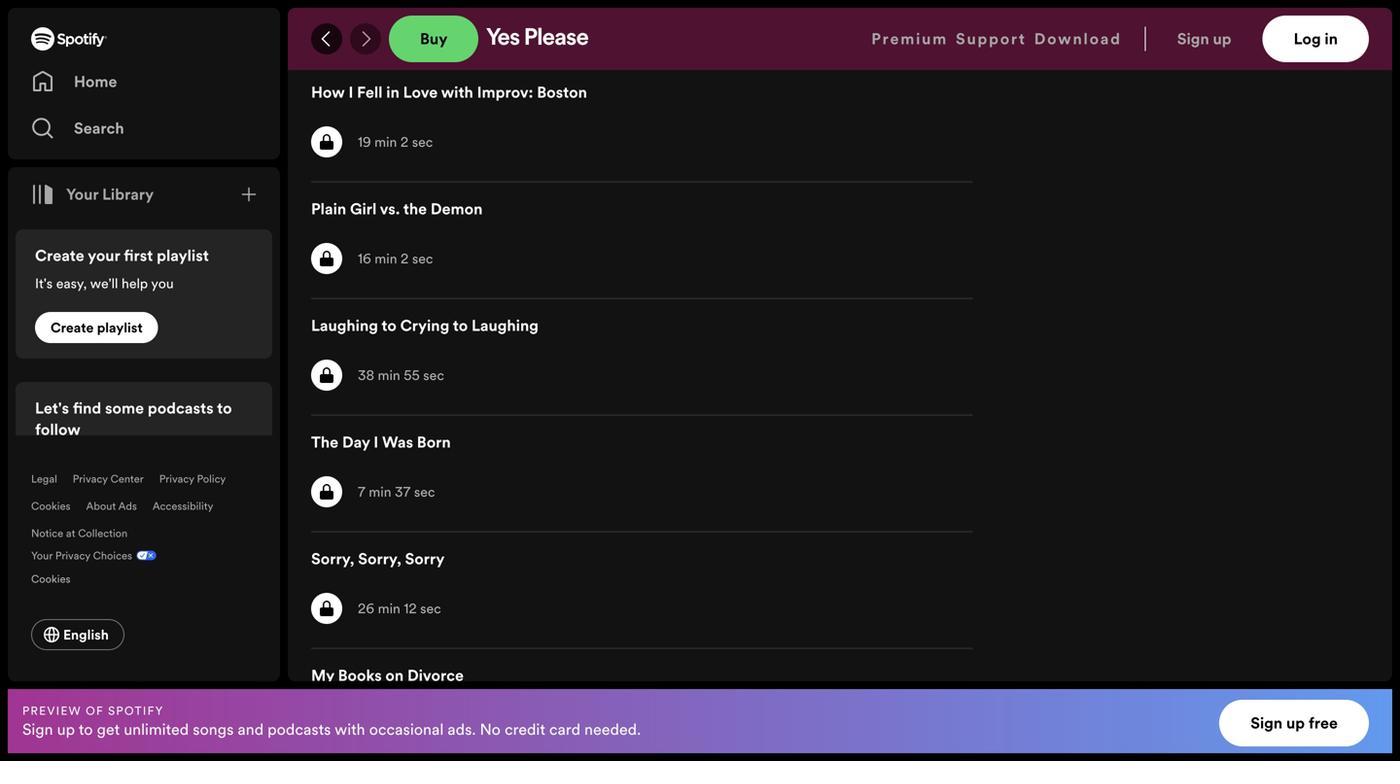 Task type: describe. For each thing, give the bounding box(es) containing it.
privacy center
[[73, 472, 144, 486]]

min for vs.
[[375, 250, 397, 268]]

premium
[[872, 28, 949, 50]]

improv:
[[477, 82, 533, 103]]

vs.
[[380, 198, 400, 220]]

log
[[1294, 28, 1322, 50]]

laughing to crying to laughing
[[311, 315, 539, 337]]

create for playlist
[[51, 319, 94, 337]]

was
[[382, 432, 413, 453]]

of
[[86, 703, 104, 719]]

min for sorry
[[378, 600, 401, 618]]

your library button
[[23, 175, 162, 214]]

2 cookies from the top
[[31, 572, 71, 587]]

16
[[358, 250, 371, 268]]

sec right 14
[[417, 16, 438, 35]]

55
[[404, 366, 420, 385]]

0 vertical spatial i
[[349, 82, 353, 103]]

sign up
[[1178, 28, 1232, 50]]

no
[[480, 719, 501, 741]]

buy
[[420, 28, 448, 50]]

search link
[[31, 109, 257, 148]]

legal
[[31, 472, 57, 486]]

sec for in
[[412, 133, 433, 151]]

yes please
[[487, 27, 589, 51]]

podcasts inside preview of spotify sign up to get unlimited songs and podcasts with occasional ads. no credit card needed.
[[268, 719, 331, 741]]

occasional
[[369, 719, 444, 741]]

1 laughing from the left
[[311, 315, 378, 337]]

7 min 37 sec
[[358, 483, 435, 501]]

accessibility link
[[153, 499, 213, 514]]

download
[[1035, 28, 1122, 50]]

min for fell
[[375, 133, 397, 151]]

policy
[[197, 472, 226, 486]]

min for crying
[[378, 366, 401, 385]]

sec for to
[[423, 366, 444, 385]]

fell
[[357, 82, 383, 103]]

about ads link
[[86, 499, 137, 514]]

2 for the
[[401, 250, 409, 268]]

log in
[[1294, 28, 1339, 50]]

the
[[311, 432, 339, 453]]

7
[[358, 483, 366, 501]]

spotify
[[108, 703, 164, 719]]

19 min 2 sec
[[358, 133, 433, 151]]

sign up free button
[[1220, 700, 1370, 747]]

in inside button
[[1325, 28, 1339, 50]]

english button
[[31, 620, 124, 651]]

support
[[956, 28, 1027, 50]]

the day i was born
[[311, 432, 451, 453]]

preview
[[22, 703, 82, 719]]

to left crying
[[382, 315, 397, 337]]

ads.
[[448, 719, 476, 741]]

needed.
[[585, 719, 641, 741]]

sign for sign up free
[[1251, 713, 1283, 734]]

english
[[63, 626, 109, 644]]

26 min 12 sec
[[358, 600, 441, 618]]

plain
[[311, 198, 346, 220]]

support button
[[956, 16, 1027, 62]]

girl
[[350, 198, 377, 220]]

sec right 12
[[420, 600, 441, 618]]

sign up free
[[1251, 713, 1339, 734]]

day
[[342, 432, 370, 453]]

16 min 2 sec
[[358, 250, 433, 268]]

notice
[[31, 526, 63, 541]]

sign up button
[[1170, 16, 1263, 62]]

create your first playlist it's easy, we'll help you
[[35, 245, 209, 293]]

easy,
[[56, 274, 87, 293]]

create playlist
[[51, 319, 143, 337]]

accessibility
[[153, 499, 213, 514]]

unlimited
[[124, 719, 189, 741]]

let's find some podcasts to follow
[[35, 398, 232, 441]]

collection
[[78, 526, 128, 541]]

first
[[124, 245, 153, 267]]

up for sign up free
[[1287, 713, 1306, 734]]

ads
[[118, 499, 137, 514]]

home
[[74, 71, 117, 92]]

1 horizontal spatial i
[[374, 432, 379, 453]]

privacy policy
[[159, 472, 226, 486]]

podcasts inside let's find some podcasts to follow
[[148, 398, 214, 419]]

center
[[110, 472, 144, 486]]

sec for the
[[412, 250, 433, 268]]

born
[[417, 432, 451, 453]]

download button
[[1035, 16, 1122, 62]]

let's
[[35, 398, 69, 419]]

my books on divorce
[[311, 665, 464, 687]]

sign for sign up
[[1178, 28, 1210, 50]]

to inside preview of spotify sign up to get unlimited songs and podcasts with occasional ads. no credit card needed.
[[79, 719, 93, 741]]

california consumer privacy act (ccpa) opt-out icon image
[[132, 549, 157, 567]]

boston
[[537, 82, 587, 103]]

how i fell in love with improv: boston
[[311, 82, 587, 103]]

37
[[395, 483, 411, 501]]



Task type: vqa. For each thing, say whether or not it's contained in the screenshot.
right this
no



Task type: locate. For each thing, give the bounding box(es) containing it.
to right crying
[[453, 315, 468, 337]]

sec for was
[[414, 483, 435, 501]]

privacy up accessibility link
[[159, 472, 194, 486]]

find
[[73, 398, 101, 419]]

create playlist button
[[35, 312, 158, 343]]

1 vertical spatial create
[[51, 319, 94, 337]]

my
[[311, 665, 334, 687]]

home link
[[31, 62, 257, 101]]

your
[[66, 184, 99, 205], [31, 549, 53, 563]]

2 laughing from the left
[[472, 315, 539, 337]]

laughing up 38
[[311, 315, 378, 337]]

songs
[[193, 719, 234, 741]]

1 vertical spatial 2
[[401, 250, 409, 268]]

sec down the
[[412, 250, 433, 268]]

sec right 37
[[414, 483, 435, 501]]

credit
[[505, 719, 546, 741]]

library
[[102, 184, 154, 205]]

2 cookies link from the top
[[31, 567, 86, 589]]

0 horizontal spatial with
[[335, 719, 365, 741]]

0 horizontal spatial i
[[349, 82, 353, 103]]

help
[[122, 274, 148, 293]]

0 vertical spatial playlist
[[157, 245, 209, 267]]

0 horizontal spatial up
[[57, 719, 75, 741]]

preview of spotify sign up to get unlimited songs and podcasts with occasional ads. no credit card needed.
[[22, 703, 641, 741]]

in
[[1325, 28, 1339, 50], [386, 82, 400, 103]]

your privacy choices button
[[31, 549, 132, 563]]

sec down 'love'
[[412, 133, 433, 151]]

1 vertical spatial your
[[31, 549, 53, 563]]

demon
[[431, 198, 483, 220]]

1 horizontal spatial your
[[66, 184, 99, 205]]

choices
[[93, 549, 132, 563]]

your for your privacy choices
[[31, 549, 53, 563]]

cookies up notice on the left of the page
[[31, 499, 71, 514]]

create for your
[[35, 245, 84, 267]]

buy button
[[389, 16, 479, 62]]

1 horizontal spatial with
[[441, 82, 474, 103]]

min for i
[[369, 483, 392, 501]]

to left get
[[79, 719, 93, 741]]

about
[[86, 499, 116, 514]]

playlist inside button
[[97, 319, 143, 337]]

min right 19 on the left top
[[375, 133, 397, 151]]

min right 16
[[375, 250, 397, 268]]

2 for in
[[401, 133, 409, 151]]

38 min 55 sec
[[358, 366, 444, 385]]

please
[[525, 27, 589, 51]]

cookies down the "your privacy choices" "button"
[[31, 572, 71, 587]]

min right 7
[[369, 483, 392, 501]]

1 horizontal spatial in
[[1325, 28, 1339, 50]]

some
[[105, 398, 144, 419]]

1 vertical spatial in
[[386, 82, 400, 103]]

create down easy,
[[51, 319, 94, 337]]

your left library
[[66, 184, 99, 205]]

divorce
[[408, 665, 464, 687]]

follow
[[35, 419, 81, 441]]

0 horizontal spatial in
[[386, 82, 400, 103]]

you
[[151, 274, 174, 293]]

0 horizontal spatial playlist
[[97, 319, 143, 337]]

playlist
[[157, 245, 209, 267], [97, 319, 143, 337]]

26
[[358, 600, 375, 618]]

podcasts right and
[[268, 719, 331, 741]]

legal link
[[31, 472, 57, 486]]

privacy for privacy policy
[[159, 472, 194, 486]]

1 horizontal spatial playlist
[[157, 245, 209, 267]]

privacy center link
[[73, 472, 144, 486]]

plain girl vs. the demon
[[311, 198, 483, 220]]

0 vertical spatial cookies link
[[31, 499, 71, 514]]

1 horizontal spatial sign
[[1178, 28, 1210, 50]]

search
[[74, 118, 124, 139]]

2 right 16
[[401, 250, 409, 268]]

in right log
[[1325, 28, 1339, 50]]

i left the fell
[[349, 82, 353, 103]]

19
[[358, 133, 371, 151]]

cookies link down the "your privacy choices" "button"
[[31, 567, 86, 589]]

log in button
[[1263, 16, 1370, 62]]

1 horizontal spatial sorry,
[[358, 549, 402, 570]]

your inside button
[[66, 184, 99, 205]]

1 vertical spatial with
[[335, 719, 365, 741]]

how
[[311, 82, 345, 103]]

your down notice on the left of the page
[[31, 549, 53, 563]]

to up policy
[[217, 398, 232, 419]]

1 vertical spatial playlist
[[97, 319, 143, 337]]

love
[[403, 82, 438, 103]]

up left of
[[57, 719, 75, 741]]

sorry,
[[311, 549, 355, 570], [358, 549, 402, 570]]

main element
[[8, 8, 280, 682]]

to inside let's find some podcasts to follow
[[217, 398, 232, 419]]

min
[[375, 16, 397, 35], [375, 133, 397, 151], [375, 250, 397, 268], [378, 366, 401, 385], [369, 483, 392, 501], [378, 600, 401, 618]]

2 right 19 on the left top
[[401, 133, 409, 151]]

18 min 14 sec
[[358, 16, 438, 35]]

your privacy choices
[[31, 549, 132, 563]]

0 vertical spatial create
[[35, 245, 84, 267]]

the
[[403, 198, 427, 220]]

0 vertical spatial cookies
[[31, 499, 71, 514]]

up left free
[[1287, 713, 1306, 734]]

premium support download
[[872, 28, 1122, 50]]

0 vertical spatial your
[[66, 184, 99, 205]]

sec right 55 in the left of the page
[[423, 366, 444, 385]]

podcasts
[[148, 398, 214, 419], [268, 719, 331, 741]]

privacy up about
[[73, 472, 108, 486]]

14
[[401, 16, 414, 35]]

1 vertical spatial podcasts
[[268, 719, 331, 741]]

to
[[382, 315, 397, 337], [453, 315, 468, 337], [217, 398, 232, 419], [79, 719, 93, 741]]

privacy policy link
[[159, 472, 226, 486]]

cookies
[[31, 499, 71, 514], [31, 572, 71, 587]]

free
[[1309, 713, 1339, 734]]

notice at collection
[[31, 526, 128, 541]]

38
[[358, 366, 375, 385]]

we'll
[[90, 274, 118, 293]]

up left log
[[1214, 28, 1232, 50]]

1 vertical spatial cookies link
[[31, 567, 86, 589]]

card
[[550, 719, 581, 741]]

and
[[238, 719, 264, 741]]

i right day
[[374, 432, 379, 453]]

privacy down at
[[55, 549, 90, 563]]

min right 18
[[375, 16, 397, 35]]

1 cookies link from the top
[[31, 499, 71, 514]]

1 horizontal spatial laughing
[[472, 315, 539, 337]]

get
[[97, 719, 120, 741]]

premium button
[[872, 16, 949, 62]]

with inside preview of spotify sign up to get unlimited songs and podcasts with occasional ads. no credit card needed.
[[335, 719, 365, 741]]

0 vertical spatial with
[[441, 82, 474, 103]]

notice at collection link
[[31, 526, 128, 541]]

2 horizontal spatial sign
[[1251, 713, 1283, 734]]

0 vertical spatial in
[[1325, 28, 1339, 50]]

go forward image
[[358, 31, 374, 47]]

laughing
[[311, 315, 378, 337], [472, 315, 539, 337]]

playlist up you
[[157, 245, 209, 267]]

18
[[358, 16, 371, 35]]

laughing right crying
[[472, 315, 539, 337]]

with right 'love'
[[441, 82, 474, 103]]

0 vertical spatial 2
[[401, 133, 409, 151]]

2
[[401, 133, 409, 151], [401, 250, 409, 268]]

privacy for privacy center
[[73, 472, 108, 486]]

about ads
[[86, 499, 137, 514]]

your library
[[66, 184, 154, 205]]

playlist down help
[[97, 319, 143, 337]]

sorry, sorry, sorry
[[311, 549, 445, 570]]

in right the fell
[[386, 82, 400, 103]]

2 sorry, from the left
[[358, 549, 402, 570]]

create inside create your first playlist it's easy, we'll help you
[[35, 245, 84, 267]]

min left 12
[[378, 600, 401, 618]]

podcasts right some
[[148, 398, 214, 419]]

your
[[88, 245, 120, 267]]

your for your library
[[66, 184, 99, 205]]

0 horizontal spatial podcasts
[[148, 398, 214, 419]]

up inside top bar and user menu element
[[1214, 28, 1232, 50]]

1 horizontal spatial podcasts
[[268, 719, 331, 741]]

1 vertical spatial i
[[374, 432, 379, 453]]

yes
[[487, 27, 520, 51]]

create inside button
[[51, 319, 94, 337]]

0 vertical spatial podcasts
[[148, 398, 214, 419]]

12
[[404, 600, 417, 618]]

sec
[[417, 16, 438, 35], [412, 133, 433, 151], [412, 250, 433, 268], [423, 366, 444, 385], [414, 483, 435, 501], [420, 600, 441, 618]]

spotify image
[[31, 27, 107, 51]]

with down books
[[335, 719, 365, 741]]

1 horizontal spatial up
[[1214, 28, 1232, 50]]

create up easy,
[[35, 245, 84, 267]]

2 horizontal spatial up
[[1287, 713, 1306, 734]]

go back image
[[319, 31, 335, 47]]

up inside preview of spotify sign up to get unlimited songs and podcasts with occasional ads. no credit card needed.
[[57, 719, 75, 741]]

0 horizontal spatial your
[[31, 549, 53, 563]]

min left 55 in the left of the page
[[378, 366, 401, 385]]

sign inside top bar and user menu element
[[1178, 28, 1210, 50]]

0 horizontal spatial sorry,
[[311, 549, 355, 570]]

1 cookies from the top
[[31, 499, 71, 514]]

1 vertical spatial cookies
[[31, 572, 71, 587]]

create
[[35, 245, 84, 267], [51, 319, 94, 337]]

0 horizontal spatial laughing
[[311, 315, 378, 337]]

playlist inside create your first playlist it's easy, we'll help you
[[157, 245, 209, 267]]

sign inside preview of spotify sign up to get unlimited songs and podcasts with occasional ads. no credit card needed.
[[22, 719, 53, 741]]

cookies link up notice on the left of the page
[[31, 499, 71, 514]]

1 sorry, from the left
[[311, 549, 355, 570]]

it's
[[35, 274, 53, 293]]

0 horizontal spatial sign
[[22, 719, 53, 741]]

sorry
[[405, 549, 445, 570]]

top bar and user menu element
[[288, 8, 1393, 70]]

up
[[1214, 28, 1232, 50], [1287, 713, 1306, 734], [57, 719, 75, 741]]

up for sign up
[[1214, 28, 1232, 50]]

on
[[386, 665, 404, 687]]



